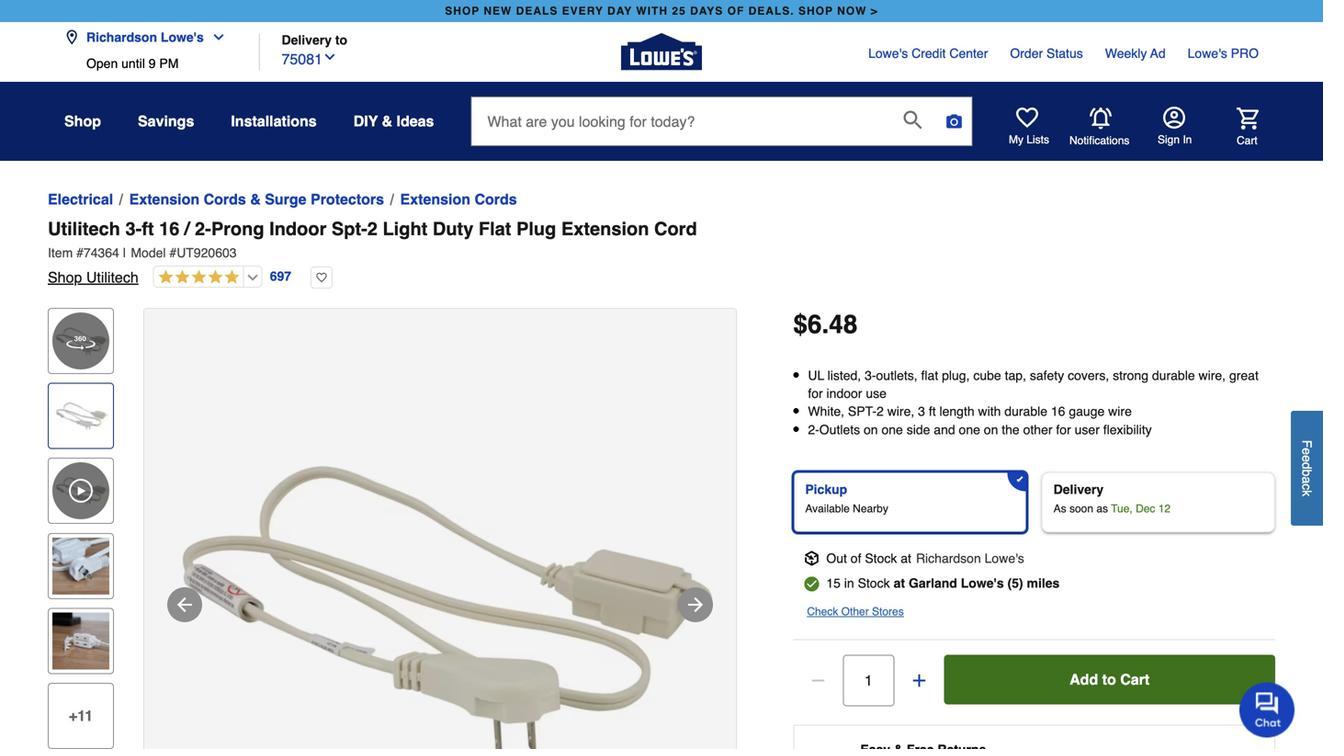 Task type: describe. For each thing, give the bounding box(es) containing it.
1 vertical spatial for
[[1056, 422, 1071, 437]]

utilitech  #ut920603 image
[[144, 309, 736, 749]]

lowe's left credit
[[869, 46, 908, 61]]

2 inside the "ul listed, 3-outlets, flat plug, cube tap, safety covers, strong durable wire, great for indoor use white, spt-2 wire, 3 ft length with durable 16 gauge wire 2-outlets on one side and one on the other for user flexibility"
[[877, 404, 884, 419]]

2 on from the left
[[984, 422, 999, 437]]

diy & ideas
[[354, 113, 434, 130]]

lowe's home improvement logo image
[[621, 11, 702, 92]]

diy & ideas button
[[354, 105, 434, 138]]

75081 button
[[282, 46, 337, 70]]

74364
[[84, 245, 119, 260]]

2- inside utilitech 3-ft 16 / 2-prong indoor spt-2 light duty flat plug extension cord item # 74364 | model # ut920603
[[195, 218, 211, 239]]

other
[[1024, 422, 1053, 437]]

with
[[636, 5, 668, 17]]

now
[[837, 5, 867, 17]]

pickup image
[[805, 551, 819, 566]]

order
[[1010, 46, 1043, 61]]

out
[[827, 551, 847, 566]]

stores
[[872, 605, 904, 618]]

until
[[121, 56, 145, 71]]

extension cords link
[[400, 188, 517, 210]]

.
[[822, 310, 829, 339]]

shop for shop
[[64, 113, 101, 130]]

check
[[807, 605, 839, 618]]

4.7 stars image
[[154, 269, 240, 286]]

credit
[[912, 46, 946, 61]]

1 # from the left
[[76, 245, 84, 260]]

out of stock at richardson lowe's
[[827, 551, 1025, 566]]

richardson lowe's
[[86, 30, 204, 45]]

at for at
[[894, 576, 905, 590]]

cart button
[[1211, 107, 1259, 148]]

lowe's pro
[[1188, 46, 1259, 61]]

lowe's left (
[[961, 576, 1004, 590]]

extension inside utilitech 3-ft 16 / 2-prong indoor spt-2 light duty flat plug extension cord item # 74364 | model # ut920603
[[561, 218, 649, 239]]

as
[[1097, 502, 1109, 515]]

2 one from the left
[[959, 422, 981, 437]]

1 vertical spatial wire,
[[888, 404, 915, 419]]

12
[[1159, 502, 1171, 515]]

chevron down image inside richardson lowe's button
[[204, 30, 226, 45]]

plus image
[[910, 671, 929, 690]]

add to cart button
[[944, 655, 1276, 704]]

add to cart
[[1070, 671, 1150, 688]]

to for add
[[1103, 671, 1117, 688]]

richardson lowe's button
[[64, 19, 233, 56]]

camera image
[[945, 112, 964, 131]]

extension for extension cords & surge protectors
[[129, 191, 200, 208]]

my lists
[[1009, 133, 1050, 146]]

savings button
[[138, 105, 194, 138]]

pickup available nearby
[[805, 482, 889, 515]]

utilitech  #ut920603 - thumbnail2 image
[[52, 537, 109, 594]]

stock for of
[[865, 551, 897, 566]]

weekly ad link
[[1105, 44, 1166, 63]]

cube
[[974, 368, 1002, 383]]

1 vertical spatial utilitech
[[86, 269, 139, 286]]

richardson inside button
[[86, 30, 157, 45]]

Search Query text field
[[472, 97, 889, 145]]

with
[[978, 404, 1001, 419]]

minus image
[[809, 671, 828, 690]]

2 e from the top
[[1300, 455, 1315, 462]]

697
[[270, 269, 291, 284]]

lowe's home improvement notification center image
[[1090, 107, 1112, 129]]

surge
[[265, 191, 307, 208]]

at for richardson lowe's
[[901, 551, 912, 566]]

extension for extension cords
[[400, 191, 471, 208]]

shop new deals every day with 25 days of deals. shop now >
[[445, 5, 878, 17]]

>
[[871, 5, 878, 17]]

indoor
[[827, 386, 863, 401]]

delivery for as
[[1054, 482, 1104, 497]]

dec
[[1136, 502, 1156, 515]]

/
[[185, 218, 190, 239]]

16 inside utilitech 3-ft 16 / 2-prong indoor spt-2 light duty flat plug extension cord item # 74364 | model # ut920603
[[159, 218, 180, 239]]

cart inside "cart" button
[[1237, 134, 1258, 147]]

f e e d b a c k
[[1300, 440, 1315, 496]]

chevron down image inside 75081 button
[[323, 50, 337, 64]]

my lists link
[[1009, 107, 1050, 147]]

ul listed, 3-outlets, flat plug, cube tap, safety covers, strong durable wire, great for indoor use white, spt-2 wire, 3 ft length with durable 16 gauge wire 2-outlets on one side and one on the other for user flexibility
[[808, 368, 1259, 437]]

use
[[866, 386, 887, 401]]

15
[[827, 576, 841, 590]]

outlets
[[820, 422, 860, 437]]

user
[[1075, 422, 1100, 437]]

+11
[[69, 707, 93, 724]]

1 shop from the left
[[445, 5, 480, 17]]

lowe's pro link
[[1188, 44, 1259, 63]]

new
[[484, 5, 512, 17]]

plug,
[[942, 368, 970, 383]]

sign in
[[1158, 133, 1192, 146]]

ad
[[1151, 46, 1166, 61]]

duty
[[433, 218, 474, 239]]

center
[[950, 46, 988, 61]]

16 inside the "ul listed, 3-outlets, flat plug, cube tap, safety covers, strong durable wire, great for indoor use white, spt-2 wire, 3 ft length with durable 16 gauge wire 2-outlets on one side and one on the other for user flexibility"
[[1051, 404, 1066, 419]]

9
[[149, 56, 156, 71]]

d
[[1300, 462, 1315, 469]]

miles
[[1027, 576, 1060, 590]]

sign in button
[[1158, 107, 1192, 147]]

days
[[690, 5, 724, 17]]

search image
[[904, 111, 922, 129]]

3- inside utilitech 3-ft 16 / 2-prong indoor spt-2 light duty flat plug extension cord item # 74364 | model # ut920603
[[125, 218, 142, 239]]

chat invite button image
[[1240, 682, 1296, 738]]

stock for in
[[858, 576, 890, 590]]

f
[[1300, 440, 1315, 448]]

other
[[842, 605, 869, 618]]

electrical
[[48, 191, 113, 208]]

Stepper number input field with increment and decrement buttons number field
[[843, 655, 895, 706]]

75081
[[282, 51, 323, 68]]

electrical link
[[48, 188, 113, 210]]

flexibility
[[1104, 422, 1152, 437]]

cart inside the add to cart 'button'
[[1121, 671, 1150, 688]]

delivery as soon as tue, dec 12
[[1054, 482, 1171, 515]]

a
[[1300, 476, 1315, 483]]

lists
[[1027, 133, 1050, 146]]

side
[[907, 422, 931, 437]]

option group containing pickup
[[786, 465, 1283, 540]]

check circle filled image
[[805, 577, 819, 591]]

safety
[[1030, 368, 1065, 383]]

cords for extension cords & surge protectors
[[204, 191, 246, 208]]

extension cords
[[400, 191, 517, 208]]

installations button
[[231, 105, 317, 138]]



Task type: locate. For each thing, give the bounding box(es) containing it.
utilitech 3-ft 16 / 2-prong indoor spt-2 light duty flat plug extension cord item # 74364 | model # ut920603
[[48, 218, 697, 260]]

richardson up 15 in stock at garland lowe's ( 5 ) miles
[[916, 551, 981, 566]]

1 vertical spatial richardson
[[916, 551, 981, 566]]

0 horizontal spatial chevron down image
[[204, 30, 226, 45]]

stock
[[865, 551, 897, 566], [858, 576, 890, 590]]

status
[[1047, 46, 1083, 61]]

lowe's up pm
[[161, 30, 204, 45]]

durable right strong
[[1153, 368, 1195, 383]]

5
[[1012, 576, 1019, 590]]

2 # from the left
[[169, 245, 177, 260]]

0 horizontal spatial #
[[76, 245, 84, 260]]

c
[[1300, 483, 1315, 490]]

utilitech inside utilitech 3-ft 16 / 2-prong indoor spt-2 light duty flat plug extension cord item # 74364 | model # ut920603
[[48, 218, 120, 239]]

0 vertical spatial delivery
[[282, 33, 332, 47]]

at up stores
[[894, 576, 905, 590]]

strong
[[1113, 368, 1149, 383]]

durable up other
[[1005, 404, 1048, 419]]

& right diy
[[382, 113, 393, 130]]

2 cords from the left
[[475, 191, 517, 208]]

on down with
[[984, 422, 999, 437]]

1 vertical spatial at
[[894, 576, 905, 590]]

ut920603
[[177, 245, 237, 260]]

ft inside the "ul listed, 3-outlets, flat plug, cube tap, safety covers, strong durable wire, great for indoor use white, spt-2 wire, 3 ft length with durable 16 gauge wire 2-outlets on one side and one on the other for user flexibility"
[[929, 404, 936, 419]]

shop down open
[[64, 113, 101, 130]]

lowe's home improvement cart image
[[1237, 107, 1259, 129]]

3- inside the "ul listed, 3-outlets, flat plug, cube tap, safety covers, strong durable wire, great for indoor use white, spt-2 wire, 3 ft length with durable 16 gauge wire 2-outlets on one side and one on the other for user flexibility"
[[865, 368, 876, 383]]

1 vertical spatial ft
[[929, 404, 936, 419]]

1 vertical spatial &
[[250, 191, 261, 208]]

cords up flat
[[475, 191, 517, 208]]

1 vertical spatial to
[[1103, 671, 1117, 688]]

2
[[367, 218, 378, 239], [877, 404, 884, 419]]

utilitech down 74364
[[86, 269, 139, 286]]

0 horizontal spatial extension
[[129, 191, 200, 208]]

0 horizontal spatial 16
[[159, 218, 180, 239]]

1 on from the left
[[864, 422, 878, 437]]

0 vertical spatial at
[[901, 551, 912, 566]]

2 down use
[[877, 404, 884, 419]]

0 horizontal spatial richardson
[[86, 30, 157, 45]]

stock right the in
[[858, 576, 890, 590]]

1 horizontal spatial 2
[[877, 404, 884, 419]]

to
[[335, 33, 348, 47], [1103, 671, 1117, 688]]

shop button
[[64, 105, 101, 138]]

0 vertical spatial &
[[382, 113, 393, 130]]

durable
[[1153, 368, 1195, 383], [1005, 404, 1048, 419]]

1 vertical spatial cart
[[1121, 671, 1150, 688]]

extension up duty
[[400, 191, 471, 208]]

0 vertical spatial durable
[[1153, 368, 1195, 383]]

# right item
[[76, 245, 84, 260]]

f e e d b a c k button
[[1291, 411, 1324, 526]]

1 horizontal spatial delivery
[[1054, 482, 1104, 497]]

1 horizontal spatial &
[[382, 113, 393, 130]]

1 vertical spatial chevron down image
[[323, 50, 337, 64]]

delivery to
[[282, 33, 348, 47]]

16 left /
[[159, 218, 180, 239]]

heart outline image
[[311, 267, 333, 289]]

pro
[[1231, 46, 1259, 61]]

2- right /
[[195, 218, 211, 239]]

# right the model
[[169, 245, 177, 260]]

0 horizontal spatial cords
[[204, 191, 246, 208]]

0 horizontal spatial cart
[[1121, 671, 1150, 688]]

every
[[562, 5, 604, 17]]

0 horizontal spatial &
[[250, 191, 261, 208]]

0 horizontal spatial delivery
[[282, 33, 332, 47]]

& left surge
[[250, 191, 261, 208]]

b
[[1300, 469, 1315, 476]]

ul
[[808, 368, 824, 383]]

ft up the model
[[142, 218, 154, 239]]

0 vertical spatial 3-
[[125, 218, 142, 239]]

item number 7 4 3 6 4 and model number u t 9 2 0 6 0 3 element
[[48, 244, 1276, 262]]

0 horizontal spatial durable
[[1005, 404, 1048, 419]]

ft right 3
[[929, 404, 936, 419]]

0 vertical spatial wire,
[[1199, 368, 1226, 383]]

garland
[[909, 576, 958, 590]]

light
[[383, 218, 428, 239]]

lowe's credit center link
[[869, 44, 988, 63]]

cart down lowe's home improvement cart icon at the right of the page
[[1237, 134, 1258, 147]]

spt-
[[848, 404, 877, 419]]

one down the "length"
[[959, 422, 981, 437]]

0 vertical spatial ft
[[142, 218, 154, 239]]

1 vertical spatial shop
[[48, 269, 82, 286]]

0 horizontal spatial 2-
[[195, 218, 211, 239]]

+11 button
[[48, 683, 114, 749]]

0 vertical spatial richardson
[[86, 30, 157, 45]]

3- up '|'
[[125, 218, 142, 239]]

for down ul
[[808, 386, 823, 401]]

great
[[1230, 368, 1259, 383]]

outlets,
[[876, 368, 918, 383]]

shop down item
[[48, 269, 82, 286]]

0 vertical spatial to
[[335, 33, 348, 47]]

wire,
[[1199, 368, 1226, 383], [888, 404, 915, 419]]

in
[[844, 576, 855, 590]]

1 horizontal spatial durable
[[1153, 368, 1195, 383]]

shop left "now"
[[799, 5, 834, 17]]

lowe's up (
[[985, 551, 1025, 566]]

utilitech up 74364
[[48, 218, 120, 239]]

shop utilitech
[[48, 269, 139, 286]]

1 horizontal spatial 16
[[1051, 404, 1066, 419]]

1 vertical spatial 2-
[[808, 422, 820, 437]]

)
[[1019, 576, 1024, 590]]

1 horizontal spatial 3-
[[865, 368, 876, 383]]

1 horizontal spatial one
[[959, 422, 981, 437]]

0 vertical spatial cart
[[1237, 134, 1258, 147]]

extension cords & surge protectors link
[[129, 188, 384, 210]]

1 horizontal spatial wire,
[[1199, 368, 1226, 383]]

shop
[[64, 113, 101, 130], [48, 269, 82, 286]]

2 inside utilitech 3-ft 16 / 2-prong indoor spt-2 light duty flat plug extension cord item # 74364 | model # ut920603
[[367, 218, 378, 239]]

flat
[[479, 218, 511, 239]]

ideas
[[397, 113, 434, 130]]

nearby
[[853, 502, 889, 515]]

soon
[[1070, 502, 1094, 515]]

richardson up open until 9 pm
[[86, 30, 157, 45]]

on down the spt-
[[864, 422, 878, 437]]

0 vertical spatial utilitech
[[48, 218, 120, 239]]

in
[[1183, 133, 1192, 146]]

richardson
[[86, 30, 157, 45], [916, 551, 981, 566]]

at up garland
[[901, 551, 912, 566]]

lowe's home improvement account image
[[1164, 107, 1186, 129]]

shop
[[445, 5, 480, 17], [799, 5, 834, 17]]

0 horizontal spatial for
[[808, 386, 823, 401]]

1 horizontal spatial 2-
[[808, 422, 820, 437]]

0 vertical spatial chevron down image
[[204, 30, 226, 45]]

extension up /
[[129, 191, 200, 208]]

for left user at the right bottom of page
[[1056, 422, 1071, 437]]

lowe's left pro
[[1188, 46, 1228, 61]]

3- up use
[[865, 368, 876, 383]]

0 vertical spatial shop
[[64, 113, 101, 130]]

to for delivery
[[335, 33, 348, 47]]

wire
[[1109, 404, 1132, 419]]

as
[[1054, 502, 1067, 515]]

1 vertical spatial 3-
[[865, 368, 876, 383]]

the
[[1002, 422, 1020, 437]]

one left side
[[882, 422, 903, 437]]

location image
[[64, 30, 79, 45]]

1 horizontal spatial cords
[[475, 191, 517, 208]]

16 up other
[[1051, 404, 1066, 419]]

arrow left image
[[174, 594, 196, 616]]

1 horizontal spatial chevron down image
[[323, 50, 337, 64]]

stock right of
[[865, 551, 897, 566]]

on
[[864, 422, 878, 437], [984, 422, 999, 437]]

check other stores button
[[807, 602, 904, 621]]

diy
[[354, 113, 378, 130]]

2 shop from the left
[[799, 5, 834, 17]]

lowe's inside button
[[161, 30, 204, 45]]

$ 6 . 48
[[794, 310, 858, 339]]

1 vertical spatial delivery
[[1054, 482, 1104, 497]]

k
[[1300, 490, 1315, 496]]

tue,
[[1111, 502, 1133, 515]]

1 one from the left
[[882, 422, 903, 437]]

model
[[131, 245, 166, 260]]

0 horizontal spatial ft
[[142, 218, 154, 239]]

None search field
[[471, 97, 973, 161]]

delivery up 75081 on the left top of the page
[[282, 33, 332, 47]]

1 horizontal spatial #
[[169, 245, 177, 260]]

cord
[[654, 218, 697, 239]]

0 vertical spatial 2-
[[195, 218, 211, 239]]

1 e from the top
[[1300, 448, 1315, 455]]

arrow right image
[[685, 594, 707, 616]]

shop left new
[[445, 5, 480, 17]]

delivery for to
[[282, 33, 332, 47]]

16
[[159, 218, 180, 239], [1051, 404, 1066, 419]]

3-
[[125, 218, 142, 239], [865, 368, 876, 383]]

installations
[[231, 113, 317, 130]]

utilitech  #ut920603 - thumbnail3 image
[[52, 612, 109, 669]]

e up d
[[1300, 448, 1315, 455]]

protectors
[[311, 191, 384, 208]]

shop for shop utilitech
[[48, 269, 82, 286]]

0 horizontal spatial 2
[[367, 218, 378, 239]]

cart right add
[[1121, 671, 1150, 688]]

1 horizontal spatial for
[[1056, 422, 1071, 437]]

1 horizontal spatial extension
[[400, 191, 471, 208]]

of
[[851, 551, 862, 566]]

lowe's credit center
[[869, 46, 988, 61]]

3
[[918, 404, 926, 419]]

my
[[1009, 133, 1024, 146]]

indoor
[[269, 218, 327, 239]]

0 horizontal spatial wire,
[[888, 404, 915, 419]]

0 vertical spatial for
[[808, 386, 823, 401]]

1 horizontal spatial ft
[[929, 404, 936, 419]]

order status link
[[1010, 44, 1083, 63]]

1 horizontal spatial shop
[[799, 5, 834, 17]]

chevron down image
[[204, 30, 226, 45], [323, 50, 337, 64]]

|
[[123, 245, 126, 260]]

2- down white,
[[808, 422, 820, 437]]

2 horizontal spatial extension
[[561, 218, 649, 239]]

deals.
[[749, 5, 795, 17]]

1 cords from the left
[[204, 191, 246, 208]]

1 vertical spatial 2
[[877, 404, 884, 419]]

delivery inside delivery as soon as tue, dec 12
[[1054, 482, 1104, 497]]

length
[[940, 404, 975, 419]]

2- inside the "ul listed, 3-outlets, flat plug, cube tap, safety covers, strong durable wire, great for indoor use white, spt-2 wire, 3 ft length with durable 16 gauge wire 2-outlets on one side and one on the other for user flexibility"
[[808, 422, 820, 437]]

deals
[[516, 5, 558, 17]]

weekly ad
[[1105, 46, 1166, 61]]

white,
[[808, 404, 845, 419]]

e up b
[[1300, 455, 1315, 462]]

1 vertical spatial stock
[[858, 576, 890, 590]]

utilitech
[[48, 218, 120, 239], [86, 269, 139, 286]]

0 horizontal spatial 3-
[[125, 218, 142, 239]]

extension up item number 7 4 3 6 4 and model number u t 9 2 0 6 0 3 "element"
[[561, 218, 649, 239]]

pickup
[[805, 482, 848, 497]]

0 horizontal spatial to
[[335, 33, 348, 47]]

6
[[808, 310, 822, 339]]

and
[[934, 422, 956, 437]]

of
[[728, 5, 745, 17]]

delivery up soon
[[1054, 482, 1104, 497]]

1 horizontal spatial richardson
[[916, 551, 981, 566]]

1 horizontal spatial to
[[1103, 671, 1117, 688]]

1 vertical spatial durable
[[1005, 404, 1048, 419]]

order status
[[1010, 46, 1083, 61]]

wire, left 3
[[888, 404, 915, 419]]

wire, left the great in the right of the page
[[1199, 368, 1226, 383]]

pm
[[159, 56, 179, 71]]

2 left light
[[367, 218, 378, 239]]

open
[[86, 56, 118, 71]]

lowe's home improvement lists image
[[1017, 107, 1039, 129]]

0 horizontal spatial on
[[864, 422, 878, 437]]

cords up 'prong'
[[204, 191, 246, 208]]

& inside button
[[382, 113, 393, 130]]

1 horizontal spatial on
[[984, 422, 999, 437]]

1 horizontal spatial cart
[[1237, 134, 1258, 147]]

1 vertical spatial 16
[[1051, 404, 1066, 419]]

utilitech  #ut920603 - thumbnail image
[[52, 388, 109, 444]]

0 vertical spatial 16
[[159, 218, 180, 239]]

0 horizontal spatial one
[[882, 422, 903, 437]]

day
[[608, 5, 633, 17]]

one
[[882, 422, 903, 437], [959, 422, 981, 437]]

delivery
[[282, 33, 332, 47], [1054, 482, 1104, 497]]

0 vertical spatial 2
[[367, 218, 378, 239]]

option group
[[786, 465, 1283, 540]]

0 horizontal spatial shop
[[445, 5, 480, 17]]

to inside the add to cart 'button'
[[1103, 671, 1117, 688]]

cords for extension cords
[[475, 191, 517, 208]]

0 vertical spatial stock
[[865, 551, 897, 566]]

ft inside utilitech 3-ft 16 / 2-prong indoor spt-2 light duty flat plug extension cord item # 74364 | model # ut920603
[[142, 218, 154, 239]]

available
[[805, 502, 850, 515]]



Task type: vqa. For each thing, say whether or not it's contained in the screenshot.
full, for If you are looking for a bright, full, beautifully
no



